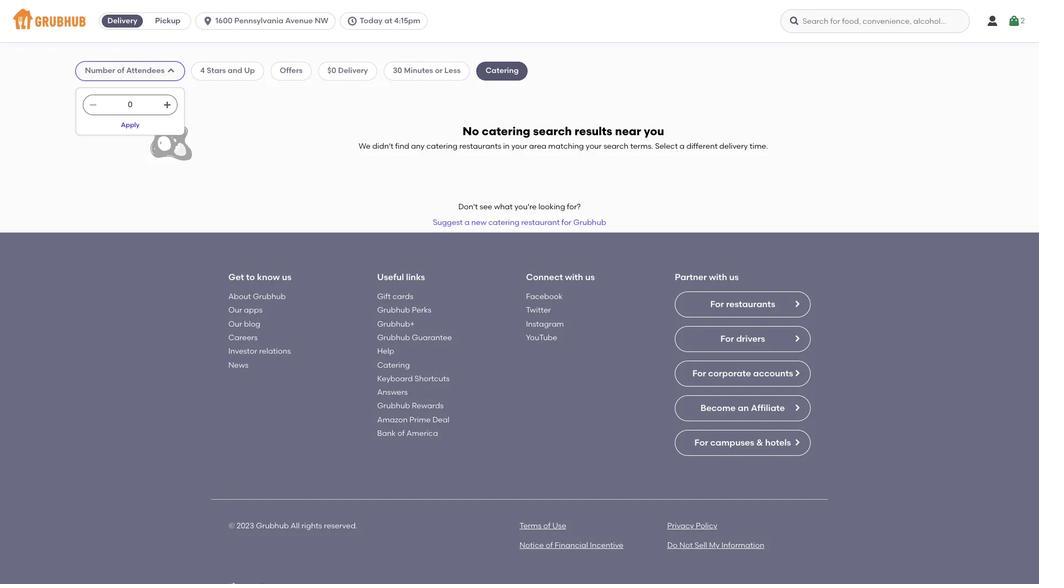 Task type: describe. For each thing, give the bounding box(es) containing it.
$0
[[328, 66, 336, 75]]

suggest a new catering restaurant for grubhub button
[[428, 213, 612, 233]]

about grubhub link
[[229, 293, 286, 302]]

no catering search results near you main content
[[0, 42, 1040, 585]]

privacy policy link
[[668, 522, 718, 531]]

investor
[[229, 347, 257, 357]]

facebook twitter instagram youtube
[[526, 293, 564, 343]]

keyboard shortcuts link
[[377, 375, 450, 384]]

1 us from the left
[[282, 272, 292, 282]]

grubhub down answers 'link'
[[377, 402, 410, 411]]

at
[[385, 16, 393, 25]]

become an affiliate link
[[675, 396, 811, 422]]

svg image inside 2 button
[[1009, 15, 1022, 28]]

find
[[396, 142, 410, 151]]

careers link
[[229, 334, 258, 343]]

1 our from the top
[[229, 306, 242, 315]]

1 vertical spatial search
[[604, 142, 629, 151]]

grubhub inside button
[[574, 218, 607, 227]]

less
[[445, 66, 461, 75]]

sell
[[695, 542, 708, 551]]

twitter link
[[526, 306, 551, 315]]

of inside gift cards grubhub perks grubhub+ grubhub guarantee help catering keyboard shortcuts answers grubhub rewards amazon prime deal bank of america
[[398, 430, 405, 439]]

2023
[[237, 522, 254, 531]]

4:15pm
[[394, 16, 421, 25]]

30
[[393, 66, 403, 75]]

select
[[656, 142, 678, 151]]

in
[[504, 142, 510, 151]]

facebook
[[526, 293, 563, 302]]

news link
[[229, 361, 249, 370]]

facebook link
[[526, 293, 563, 302]]

no catering search results near you we didn't find any catering restaurants in your area matching your search terms. select a different delivery time.
[[359, 124, 769, 151]]

matching
[[549, 142, 584, 151]]

privacy
[[668, 522, 695, 531]]

pickup
[[155, 16, 181, 25]]

connect with us
[[526, 272, 595, 282]]

different
[[687, 142, 718, 151]]

grubhub down gift cards link
[[377, 306, 410, 315]]

suggest
[[433, 218, 463, 227]]

attendees
[[126, 66, 165, 75]]

do not sell my information link
[[668, 542, 765, 551]]

for drivers link
[[675, 327, 811, 353]]

terms
[[520, 522, 542, 531]]

connect
[[526, 272, 563, 282]]

become an affiliate
[[701, 404, 786, 414]]

with for partner
[[710, 272, 728, 282]]

delivery
[[720, 142, 748, 151]]

us for connect with us
[[586, 272, 595, 282]]

youtube
[[526, 334, 558, 343]]

right image for for drivers
[[793, 335, 802, 343]]

useful
[[377, 272, 404, 282]]

no
[[463, 124, 479, 138]]

grubhub perks link
[[377, 306, 432, 315]]

keyboard
[[377, 375, 413, 384]]

prime
[[410, 416, 431, 425]]

for?
[[567, 203, 581, 212]]

information
[[722, 542, 765, 551]]

new
[[472, 218, 487, 227]]

1600
[[216, 16, 233, 25]]

blog
[[244, 320, 261, 329]]

4
[[200, 66, 205, 75]]

grubhub inside about grubhub our apps our blog careers investor relations news
[[253, 293, 286, 302]]

know
[[257, 272, 280, 282]]

offers
[[280, 66, 303, 75]]

get
[[229, 272, 244, 282]]

help
[[377, 347, 395, 357]]

notice
[[520, 542, 544, 551]]

rights
[[302, 522, 322, 531]]

youtube link
[[526, 334, 558, 343]]

our apps link
[[229, 306, 263, 315]]

0 vertical spatial catering
[[482, 124, 531, 138]]

affiliate
[[752, 404, 786, 414]]

apply button
[[116, 116, 144, 135]]

catering link
[[377, 361, 410, 370]]

not
[[680, 542, 693, 551]]

about
[[229, 293, 251, 302]]

terms of use
[[520, 522, 567, 531]]

to
[[246, 272, 255, 282]]

0 vertical spatial search
[[534, 124, 572, 138]]

$0 delivery
[[328, 66, 368, 75]]

all
[[291, 522, 300, 531]]

right image for become an affiliate
[[793, 404, 802, 413]]

1600 pennsylvania avenue nw button
[[196, 12, 340, 30]]

for for for restaurants
[[711, 300, 725, 310]]

what
[[495, 203, 513, 212]]

relations
[[259, 347, 291, 357]]

for corporate accounts
[[693, 369, 794, 379]]

reserved.
[[324, 522, 358, 531]]

today at 4:15pm
[[360, 16, 421, 25]]

bank
[[377, 430, 396, 439]]

number of attendees
[[85, 66, 165, 75]]

don't see what you're looking for?
[[459, 203, 581, 212]]

grubhub+
[[377, 320, 415, 329]]

svg image inside today at 4:15pm button
[[347, 16, 358, 27]]

svg image inside 1600 pennsylvania avenue nw button
[[203, 16, 213, 27]]

today at 4:15pm button
[[340, 12, 432, 30]]

get to know us
[[229, 272, 292, 282]]

hotels
[[766, 438, 792, 448]]

grubhub left all at left bottom
[[256, 522, 289, 531]]

incentive
[[590, 542, 624, 551]]



Task type: vqa. For each thing, say whether or not it's contained in the screenshot.
'drivers'
yes



Task type: locate. For each thing, give the bounding box(es) containing it.
©
[[229, 522, 235, 531]]

for
[[711, 300, 725, 310], [721, 334, 735, 344], [693, 369, 707, 379], [695, 438, 709, 448]]

right image inside the for campuses & hotels link
[[793, 439, 802, 447]]

0 vertical spatial delivery
[[107, 16, 137, 25]]

gift cards link
[[377, 293, 414, 302]]

main navigation navigation
[[0, 0, 1040, 42]]

grubhub+ link
[[377, 320, 415, 329]]

0 horizontal spatial catering
[[377, 361, 410, 370]]

0 vertical spatial right image
[[793, 300, 802, 309]]

2 with from the left
[[710, 272, 728, 282]]

a inside button
[[465, 218, 470, 227]]

of right bank
[[398, 430, 405, 439]]

useful links
[[377, 272, 425, 282]]

my
[[710, 542, 720, 551]]

your
[[512, 142, 528, 151], [586, 142, 602, 151]]

don't
[[459, 203, 478, 212]]

1 horizontal spatial a
[[680, 142, 685, 151]]

2 vertical spatial catering
[[489, 218, 520, 227]]

delivery inside no catering search results near you main content
[[338, 66, 368, 75]]

grubhub down for?
[[574, 218, 607, 227]]

0 vertical spatial a
[[680, 142, 685, 151]]

you
[[644, 124, 665, 138]]

2 vertical spatial right image
[[793, 404, 802, 413]]

with right connect
[[565, 272, 584, 282]]

do not sell my information
[[668, 542, 765, 551]]

for left campuses at the right of page
[[695, 438, 709, 448]]

up
[[244, 66, 255, 75]]

us for partner with us
[[730, 272, 739, 282]]

of for terms
[[544, 522, 551, 531]]

do
[[668, 542, 678, 551]]

us up for restaurants
[[730, 272, 739, 282]]

grubhub down know
[[253, 293, 286, 302]]

of left use
[[544, 522, 551, 531]]

1 vertical spatial our
[[229, 320, 242, 329]]

1 horizontal spatial delivery
[[338, 66, 368, 75]]

2
[[1022, 16, 1026, 25]]

for down partner with us
[[711, 300, 725, 310]]

svg image
[[1009, 15, 1022, 28], [347, 16, 358, 27], [790, 16, 800, 27], [167, 67, 175, 76], [89, 101, 97, 110], [163, 101, 172, 110]]

restaurants
[[460, 142, 502, 151], [727, 300, 776, 310]]

2 right image from the top
[[793, 369, 802, 378]]

1 vertical spatial catering
[[427, 142, 458, 151]]

restaurants up "drivers"
[[727, 300, 776, 310]]

0 vertical spatial catering
[[486, 66, 519, 75]]

of right number
[[117, 66, 125, 75]]

shortcuts
[[415, 375, 450, 384]]

partner
[[675, 272, 707, 282]]

catering right any
[[427, 142, 458, 151]]

of right notice on the bottom
[[546, 542, 553, 551]]

2 us from the left
[[586, 272, 595, 282]]

2 right image from the top
[[793, 439, 802, 447]]

our up careers
[[229, 320, 242, 329]]

1 horizontal spatial svg image
[[987, 15, 1000, 28]]

1 your from the left
[[512, 142, 528, 151]]

deal
[[433, 416, 450, 425]]

pennsylvania
[[234, 16, 284, 25]]

near
[[616, 124, 642, 138]]

links
[[406, 272, 425, 282]]

right image for for campuses & hotels
[[793, 439, 802, 447]]

grubhub rewards link
[[377, 402, 444, 411]]

right image inside for restaurants link
[[793, 300, 802, 309]]

1 with from the left
[[565, 272, 584, 282]]

us
[[282, 272, 292, 282], [586, 272, 595, 282], [730, 272, 739, 282]]

avenue
[[285, 16, 313, 25]]

1 right image from the top
[[793, 300, 802, 309]]

1 horizontal spatial restaurants
[[727, 300, 776, 310]]

of for number
[[117, 66, 125, 75]]

and
[[228, 66, 243, 75]]

for campuses & hotels link
[[675, 431, 811, 457]]

minutes
[[404, 66, 434, 75]]

0 horizontal spatial svg image
[[203, 16, 213, 27]]

0 horizontal spatial search
[[534, 124, 572, 138]]

svg image left 2 button
[[987, 15, 1000, 28]]

accounts
[[754, 369, 794, 379]]

right image
[[793, 300, 802, 309], [793, 369, 802, 378], [793, 404, 802, 413]]

campuses
[[711, 438, 755, 448]]

1 horizontal spatial catering
[[486, 66, 519, 75]]

results
[[575, 124, 613, 138]]

language select image
[[229, 584, 237, 585]]

or
[[435, 66, 443, 75]]

us right connect
[[586, 272, 595, 282]]

with for connect
[[565, 272, 584, 282]]

delivery left pickup
[[107, 16, 137, 25]]

you're
[[515, 203, 537, 212]]

1 horizontal spatial search
[[604, 142, 629, 151]]

gift
[[377, 293, 391, 302]]

restaurants inside no catering search results near you we didn't find any catering restaurants in your area matching your search terms. select a different delivery time.
[[460, 142, 502, 151]]

catering up keyboard
[[377, 361, 410, 370]]

for left corporate at bottom
[[693, 369, 707, 379]]

restaurants down "no"
[[460, 142, 502, 151]]

0 vertical spatial our
[[229, 306, 242, 315]]

a inside no catering search results near you we didn't find any catering restaurants in your area matching your search terms. select a different delivery time.
[[680, 142, 685, 151]]

3 us from the left
[[730, 272, 739, 282]]

0 vertical spatial restaurants
[[460, 142, 502, 151]]

3 right image from the top
[[793, 404, 802, 413]]

rewards
[[412, 402, 444, 411]]

for for for corporate accounts
[[693, 369, 707, 379]]

of for notice
[[546, 542, 553, 551]]

catering
[[482, 124, 531, 138], [427, 142, 458, 151], [489, 218, 520, 227]]

today
[[360, 16, 383, 25]]

terms of use link
[[520, 522, 567, 531]]

delivery right $0
[[338, 66, 368, 75]]

right image right hotels
[[793, 439, 802, 447]]

see
[[480, 203, 493, 212]]

right image for for corporate accounts
[[793, 369, 802, 378]]

1 vertical spatial delivery
[[338, 66, 368, 75]]

corporate
[[709, 369, 752, 379]]

us right know
[[282, 272, 292, 282]]

your right 'in' at the left top of the page
[[512, 142, 528, 151]]

our down about
[[229, 306, 242, 315]]

a left new
[[465, 218, 470, 227]]

search down near
[[604, 142, 629, 151]]

about grubhub our apps our blog careers investor relations news
[[229, 293, 291, 370]]

right image for for restaurants
[[793, 300, 802, 309]]

1 vertical spatial a
[[465, 218, 470, 227]]

2 button
[[1009, 11, 1026, 31]]

grubhub down the grubhub+
[[377, 334, 410, 343]]

4 stars and up
[[200, 66, 255, 75]]

catering up 'in' at the left top of the page
[[482, 124, 531, 138]]

for drivers
[[721, 334, 766, 344]]

1 horizontal spatial your
[[586, 142, 602, 151]]

notice of financial incentive link
[[520, 542, 624, 551]]

svg image left 1600
[[203, 16, 213, 27]]

bank of america link
[[377, 430, 438, 439]]

1 vertical spatial right image
[[793, 369, 802, 378]]

with right the partner on the top of the page
[[710, 272, 728, 282]]

Search for food, convenience, alcohol... search field
[[781, 9, 971, 33]]

Input item quantity number field
[[103, 95, 158, 115]]

0 horizontal spatial a
[[465, 218, 470, 227]]

catering down what
[[489, 218, 520, 227]]

0 vertical spatial right image
[[793, 335, 802, 343]]

america
[[407, 430, 438, 439]]

0 horizontal spatial restaurants
[[460, 142, 502, 151]]

0 horizontal spatial with
[[565, 272, 584, 282]]

1 horizontal spatial us
[[586, 272, 595, 282]]

1600 pennsylvania avenue nw
[[216, 16, 329, 25]]

search up matching
[[534, 124, 572, 138]]

svg image
[[987, 15, 1000, 28], [203, 16, 213, 27]]

perks
[[412, 306, 432, 315]]

a
[[680, 142, 685, 151], [465, 218, 470, 227]]

catering inside gift cards grubhub perks grubhub+ grubhub guarantee help catering keyboard shortcuts answers grubhub rewards amazon prime deal bank of america
[[377, 361, 410, 370]]

right image inside for corporate accounts link
[[793, 369, 802, 378]]

policy
[[696, 522, 718, 531]]

1 vertical spatial catering
[[377, 361, 410, 370]]

pickup button
[[145, 12, 191, 30]]

catering right less
[[486, 66, 519, 75]]

2 horizontal spatial us
[[730, 272, 739, 282]]

for restaurants link
[[675, 292, 811, 318]]

right image inside become an affiliate link
[[793, 404, 802, 413]]

for for for drivers
[[721, 334, 735, 344]]

catering inside button
[[489, 218, 520, 227]]

for for for campuses & hotels
[[695, 438, 709, 448]]

right image up 'accounts' at the bottom of page
[[793, 335, 802, 343]]

for
[[562, 218, 572, 227]]

1 vertical spatial right image
[[793, 439, 802, 447]]

right image inside for drivers link
[[793, 335, 802, 343]]

notice of financial incentive
[[520, 542, 624, 551]]

delivery inside button
[[107, 16, 137, 25]]

0 horizontal spatial delivery
[[107, 16, 137, 25]]

2 our from the top
[[229, 320, 242, 329]]

0 horizontal spatial us
[[282, 272, 292, 282]]

delivery
[[107, 16, 137, 25], [338, 66, 368, 75]]

apps
[[244, 306, 263, 315]]

our blog link
[[229, 320, 261, 329]]

1 right image from the top
[[793, 335, 802, 343]]

instagram link
[[526, 320, 564, 329]]

looking
[[539, 203, 566, 212]]

for restaurants
[[711, 300, 776, 310]]

your down results
[[586, 142, 602, 151]]

help link
[[377, 347, 395, 357]]

2 your from the left
[[586, 142, 602, 151]]

suggest a new catering restaurant for grubhub
[[433, 218, 607, 227]]

our
[[229, 306, 242, 315], [229, 320, 242, 329]]

for left "drivers"
[[721, 334, 735, 344]]

right image
[[793, 335, 802, 343], [793, 439, 802, 447]]

1 vertical spatial restaurants
[[727, 300, 776, 310]]

for corporate accounts link
[[675, 361, 811, 387]]

become
[[701, 404, 736, 414]]

amazon
[[377, 416, 408, 425]]

a right select
[[680, 142, 685, 151]]

1 horizontal spatial with
[[710, 272, 728, 282]]

0 horizontal spatial your
[[512, 142, 528, 151]]

privacy policy
[[668, 522, 718, 531]]

apply
[[121, 121, 140, 129]]



